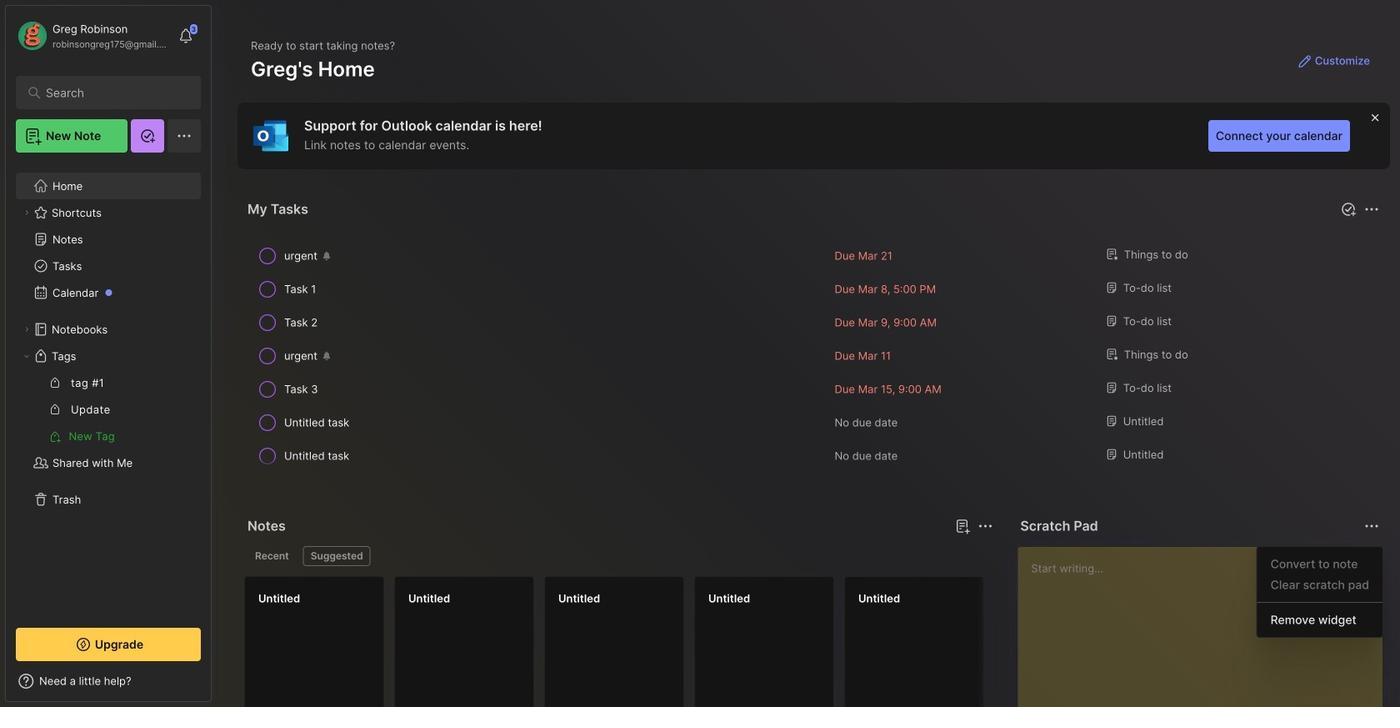 Task type: describe. For each thing, give the bounding box(es) containing it.
1 tab from the left
[[248, 546, 297, 566]]

1 more actions image from the top
[[1362, 199, 1382, 219]]

dropdown list menu
[[1258, 554, 1383, 630]]

2 row group from the top
[[244, 576, 1401, 707]]

2 tab from the left
[[303, 546, 371, 566]]

main element
[[0, 0, 217, 707]]

WHAT'S NEW field
[[6, 668, 211, 695]]

Account field
[[16, 19, 170, 53]]



Task type: vqa. For each thing, say whether or not it's contained in the screenshot.
New Task icon
yes



Task type: locate. For each thing, give the bounding box(es) containing it.
Search text field
[[46, 85, 179, 101]]

More actions field
[[1361, 198, 1384, 221], [974, 514, 998, 538], [1361, 514, 1384, 538]]

group inside main element
[[16, 369, 200, 449]]

more actions image
[[976, 516, 996, 536]]

Start writing… text field
[[1032, 547, 1382, 707]]

expand notebooks image
[[22, 324, 32, 334]]

0 horizontal spatial tab
[[248, 546, 297, 566]]

tab list
[[248, 546, 991, 566]]

1 horizontal spatial tab
[[303, 546, 371, 566]]

none search field inside main element
[[46, 83, 179, 103]]

0 vertical spatial more actions image
[[1362, 199, 1382, 219]]

group
[[16, 369, 200, 449]]

1 vertical spatial more actions image
[[1362, 516, 1382, 536]]

tab
[[248, 546, 297, 566], [303, 546, 371, 566]]

tree inside main element
[[6, 163, 211, 613]]

row group
[[244, 239, 1384, 473], [244, 576, 1401, 707]]

0 vertical spatial row group
[[244, 239, 1384, 473]]

2 more actions image from the top
[[1362, 516, 1382, 536]]

1 vertical spatial row group
[[244, 576, 1401, 707]]

more actions image
[[1362, 199, 1382, 219], [1362, 516, 1382, 536]]

click to collapse image
[[211, 676, 223, 696]]

new task image
[[1341, 201, 1357, 218]]

None search field
[[46, 83, 179, 103]]

1 row group from the top
[[244, 239, 1384, 473]]

expand tags image
[[22, 351, 32, 361]]

tree
[[6, 163, 211, 613]]



